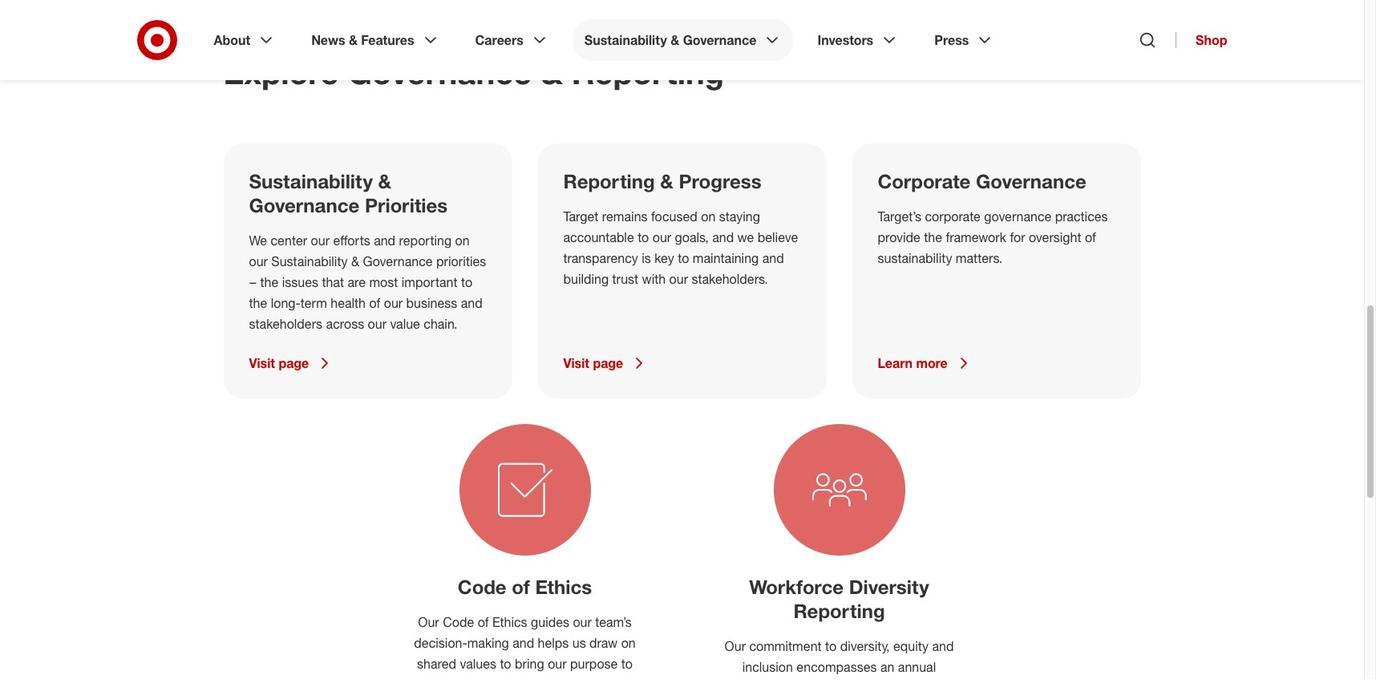 Task type: describe. For each thing, give the bounding box(es) containing it.
purpose
[[570, 656, 618, 672]]

workforce diversity reporting
[[749, 575, 929, 623]]

the inside "target's corporate governance practices provide the framework for oversight of sustainability matters."
[[924, 229, 942, 245]]

target remains focused on staying accountable to our goals, and we believe transparency is key to maintaining and building trust with our stakeholders.
[[563, 208, 798, 287]]

encompasses
[[797, 659, 877, 675]]

progress
[[679, 169, 762, 193]]

on inside we center our efforts and reporting on our sustainability & governance priorities – the issues that are most important to the long-term health of our business and stakeholders across our value chain.
[[455, 232, 470, 249]]

and right efforts
[[374, 232, 395, 249]]

are
[[348, 274, 366, 290]]

investors link
[[806, 19, 910, 61]]

careers
[[475, 32, 524, 48]]

transparency
[[563, 250, 638, 266]]

efforts
[[333, 232, 370, 249]]

to right key
[[678, 250, 689, 266]]

we
[[249, 232, 267, 249]]

& for sustainability & governance priorities
[[378, 169, 391, 193]]

sustainability inside we center our efforts and reporting on our sustainability & governance priorities – the issues that are most important to the long-term health of our business and stakeholders across our value chain.
[[271, 253, 348, 269]]

priorities
[[365, 193, 448, 217]]

visit page for sustainability & governance priorities
[[249, 355, 309, 371]]

sustainability for sustainability & governance
[[585, 32, 667, 48]]

reporting & progress
[[563, 169, 762, 193]]

press
[[935, 32, 969, 48]]

1 vertical spatial the
[[260, 274, 279, 290]]

of inside we center our efforts and reporting on our sustainability & governance priorities – the issues that are most important to the long-term health of our business and stakeholders across our value chain.
[[369, 295, 380, 311]]

visit for reporting & progress
[[563, 355, 589, 371]]

decision-
[[414, 635, 467, 651]]

& inside we center our efforts and reporting on our sustainability & governance priorities – the issues that are most important to the long-term health of our business and stakeholders across our value chain.
[[351, 253, 359, 269]]

explore
[[223, 53, 339, 91]]

target's
[[878, 208, 922, 224]]

our for workforce diversity reporting
[[725, 638, 746, 654]]

most
[[369, 274, 398, 290]]

commitment
[[749, 638, 822, 654]]

matters.
[[956, 250, 1003, 266]]

remains
[[602, 208, 648, 224]]

bring
[[515, 656, 544, 672]]

learn more
[[878, 355, 948, 371]]

visit page link for governance
[[249, 354, 486, 373]]

0 vertical spatial code
[[458, 575, 506, 599]]

staying
[[719, 208, 760, 224]]

code of ethics
[[458, 575, 592, 599]]

sustainability & governance link
[[573, 19, 794, 61]]

shared
[[417, 656, 456, 672]]

news & features
[[311, 32, 414, 48]]

about
[[214, 32, 250, 48]]

draw
[[590, 635, 618, 651]]

sustainability for sustainability & governance priorities
[[249, 169, 373, 193]]

business
[[406, 295, 457, 311]]

our right with
[[669, 271, 688, 287]]

learn
[[878, 355, 913, 371]]

page for sustainability & governance priorities
[[279, 355, 309, 371]]

our right center
[[311, 232, 330, 249]]

about link
[[203, 19, 287, 61]]

target's corporate governance practices provide the framework for oversight of sustainability matters.
[[878, 208, 1108, 266]]

–
[[249, 274, 257, 290]]

learn more link
[[878, 354, 1115, 373]]

team's
[[595, 614, 632, 630]]

value
[[390, 316, 420, 332]]

target
[[563, 208, 598, 224]]

on inside the "target remains focused on staying accountable to our goals, and we believe transparency is key to maintaining and building trust with our stakeholders."
[[701, 208, 716, 224]]

to left bring
[[500, 656, 511, 672]]

workforce
[[749, 575, 844, 599]]

building
[[563, 271, 609, 287]]

explore governance & reporting
[[223, 53, 724, 91]]

and inside our code of ethics guides our team's decision-making and helps us draw on shared values to bring our purpose to life.
[[513, 635, 534, 651]]

inclusion
[[742, 659, 793, 675]]

0 vertical spatial ethics
[[535, 575, 592, 599]]

accountable
[[563, 229, 634, 245]]

key
[[655, 250, 674, 266]]

health
[[331, 295, 366, 311]]

and down believe
[[762, 250, 784, 266]]

is
[[642, 250, 651, 266]]

we center our efforts and reporting on our sustainability & governance priorities – the issues that are most important to the long-term health of our business and stakeholders across our value chain.
[[249, 232, 486, 332]]

practices
[[1055, 208, 1108, 224]]

investors
[[818, 32, 874, 48]]

we
[[738, 229, 754, 245]]

center
[[271, 232, 307, 249]]

our code of ethics guides our team's decision-making and helps us draw on shared values to bring our purpose to life.
[[414, 614, 636, 679]]

an
[[881, 659, 895, 675]]

framework
[[946, 229, 1006, 245]]

& for reporting & progress
[[660, 169, 673, 193]]

issues
[[282, 274, 318, 290]]

us
[[572, 635, 586, 651]]

careers link
[[464, 19, 560, 61]]



Task type: locate. For each thing, give the bounding box(es) containing it.
governance
[[683, 32, 757, 48], [348, 53, 532, 91], [976, 169, 1087, 193], [249, 193, 359, 217], [363, 253, 433, 269]]

0 horizontal spatial on
[[455, 232, 470, 249]]

corporate governance
[[878, 169, 1087, 193]]

long-
[[271, 295, 301, 311]]

focused
[[651, 208, 698, 224]]

diversity,
[[840, 638, 890, 654]]

2 vertical spatial the
[[249, 295, 267, 311]]

our down helps
[[548, 656, 567, 672]]

0 vertical spatial on
[[701, 208, 716, 224]]

corporate
[[925, 208, 981, 224]]

important
[[402, 274, 458, 290]]

stakeholders.
[[692, 271, 768, 287]]

0 vertical spatial sustainability
[[585, 32, 667, 48]]

trust
[[612, 271, 638, 287]]

priorities
[[436, 253, 486, 269]]

ethics up making
[[492, 614, 527, 630]]

visit page link
[[249, 354, 486, 373], [563, 354, 801, 373]]

for
[[1010, 229, 1025, 245]]

our inside our commitment to diversity, equity and inclusion encompasses an annua
[[725, 638, 746, 654]]

to up is on the left top
[[638, 229, 649, 245]]

reporting up diversity,
[[794, 599, 885, 623]]

visit for sustainability & governance priorities
[[249, 355, 275, 371]]

and right 'equity'
[[932, 638, 954, 654]]

2 visit from the left
[[563, 355, 589, 371]]

our down we
[[249, 253, 268, 269]]

news
[[311, 32, 345, 48]]

of inside our code of ethics guides our team's decision-making and helps us draw on shared values to bring our purpose to life.
[[478, 614, 489, 630]]

1 horizontal spatial visit page link
[[563, 354, 801, 373]]

reporting
[[399, 232, 452, 249]]

2 vertical spatial on
[[621, 635, 636, 651]]

sustainability inside sustainability & governance priorities
[[249, 169, 373, 193]]

more
[[916, 355, 948, 371]]

features
[[361, 32, 414, 48]]

1 horizontal spatial ethics
[[535, 575, 592, 599]]

term
[[301, 295, 327, 311]]

maintaining
[[693, 250, 759, 266]]

1 horizontal spatial our
[[725, 638, 746, 654]]

page
[[279, 355, 309, 371], [593, 355, 623, 371]]

our left value
[[368, 316, 387, 332]]

and up maintaining
[[712, 229, 734, 245]]

& for sustainability & governance
[[671, 32, 679, 48]]

visit page link for progress
[[563, 354, 801, 373]]

& inside sustainability & governance priorities
[[378, 169, 391, 193]]

to up encompasses in the right bottom of the page
[[825, 638, 837, 654]]

values
[[460, 656, 496, 672]]

sustainability & governance priorities
[[249, 169, 448, 217]]

provide
[[878, 229, 921, 245]]

1 horizontal spatial on
[[621, 635, 636, 651]]

page for reporting & progress
[[593, 355, 623, 371]]

1 vertical spatial sustainability
[[249, 169, 373, 193]]

sustainability
[[585, 32, 667, 48], [249, 169, 373, 193], [271, 253, 348, 269]]

to inside our commitment to diversity, equity and inclusion encompasses an annua
[[825, 638, 837, 654]]

making
[[467, 635, 509, 651]]

of inside "target's corporate governance practices provide the framework for oversight of sustainability matters."
[[1085, 229, 1096, 245]]

1 visit page from the left
[[249, 355, 309, 371]]

life.
[[515, 677, 535, 679]]

to down priorities at the left top of the page
[[461, 274, 472, 290]]

visit page
[[249, 355, 309, 371], [563, 355, 623, 371]]

and
[[712, 229, 734, 245], [374, 232, 395, 249], [762, 250, 784, 266], [461, 295, 483, 311], [513, 635, 534, 651], [932, 638, 954, 654]]

of down practices
[[1085, 229, 1096, 245]]

0 horizontal spatial visit page
[[249, 355, 309, 371]]

& inside sustainability & governance link
[[671, 32, 679, 48]]

ethics
[[535, 575, 592, 599], [492, 614, 527, 630]]

helps
[[538, 635, 569, 651]]

our down most
[[384, 295, 403, 311]]

visit page for reporting & progress
[[563, 355, 623, 371]]

sustainability inside sustainability & governance link
[[585, 32, 667, 48]]

of up our code of ethics guides our team's decision-making and helps us draw on shared values to bring our purpose to life.
[[512, 575, 530, 599]]

1 vertical spatial on
[[455, 232, 470, 249]]

across
[[326, 316, 364, 332]]

and inside our commitment to diversity, equity and inclusion encompasses an annua
[[932, 638, 954, 654]]

diversity
[[849, 575, 929, 599]]

code up making
[[458, 575, 506, 599]]

our
[[653, 229, 671, 245], [311, 232, 330, 249], [249, 253, 268, 269], [669, 271, 688, 287], [384, 295, 403, 311], [368, 316, 387, 332], [573, 614, 592, 630], [548, 656, 567, 672]]

oversight
[[1029, 229, 1081, 245]]

our commitment to diversity, equity and inclusion encompasses an annua
[[725, 638, 954, 679]]

1 page from the left
[[279, 355, 309, 371]]

1 vertical spatial our
[[725, 638, 746, 654]]

1 vertical spatial ethics
[[492, 614, 527, 630]]

sustainability
[[878, 250, 952, 266]]

reporting down sustainability & governance
[[572, 53, 724, 91]]

2 visit page link from the left
[[563, 354, 801, 373]]

chain.
[[424, 316, 458, 332]]

reporting
[[572, 53, 724, 91], [563, 169, 655, 193], [794, 599, 885, 623]]

that
[[322, 274, 344, 290]]

2 visit page from the left
[[563, 355, 623, 371]]

& inside news & features link
[[349, 32, 358, 48]]

our
[[418, 614, 439, 630], [725, 638, 746, 654]]

1 vertical spatial code
[[443, 614, 474, 630]]

1 vertical spatial reporting
[[563, 169, 655, 193]]

our up inclusion
[[725, 638, 746, 654]]

governance inside we center our efforts and reporting on our sustainability & governance priorities – the issues that are most important to the long-term health of our business and stakeholders across our value chain.
[[363, 253, 433, 269]]

on right draw
[[621, 635, 636, 651]]

on up priorities at the left top of the page
[[455, 232, 470, 249]]

our up key
[[653, 229, 671, 245]]

shop
[[1196, 32, 1227, 48]]

our inside our code of ethics guides our team's decision-making and helps us draw on shared values to bring our purpose to life.
[[418, 614, 439, 630]]

of up making
[[478, 614, 489, 630]]

to inside we center our efforts and reporting on our sustainability & governance priorities – the issues that are most important to the long-term health of our business and stakeholders across our value chain.
[[461, 274, 472, 290]]

news & features link
[[300, 19, 451, 61]]

press link
[[923, 19, 1006, 61]]

the
[[924, 229, 942, 245], [260, 274, 279, 290], [249, 295, 267, 311]]

guides
[[531, 614, 569, 630]]

0 horizontal spatial page
[[279, 355, 309, 371]]

0 horizontal spatial visit
[[249, 355, 275, 371]]

0 horizontal spatial ethics
[[492, 614, 527, 630]]

and up bring
[[513, 635, 534, 651]]

code up decision-
[[443, 614, 474, 630]]

goals,
[[675, 229, 709, 245]]

1 visit from the left
[[249, 355, 275, 371]]

with
[[642, 271, 666, 287]]

our up the us
[[573, 614, 592, 630]]

stakeholders
[[249, 316, 323, 332]]

0 vertical spatial our
[[418, 614, 439, 630]]

1 horizontal spatial page
[[593, 355, 623, 371]]

on inside our code of ethics guides our team's decision-making and helps us draw on shared values to bring our purpose to life.
[[621, 635, 636, 651]]

0 horizontal spatial our
[[418, 614, 439, 630]]

ethics inside our code of ethics guides our team's decision-making and helps us draw on shared values to bring our purpose to life.
[[492, 614, 527, 630]]

2 vertical spatial sustainability
[[271, 253, 348, 269]]

reporting inside workforce diversity reporting
[[794, 599, 885, 623]]

on
[[701, 208, 716, 224], [455, 232, 470, 249], [621, 635, 636, 651]]

and right business
[[461, 295, 483, 311]]

0 horizontal spatial visit page link
[[249, 354, 486, 373]]

governance inside sustainability & governance priorities
[[249, 193, 359, 217]]

&
[[349, 32, 358, 48], [671, 32, 679, 48], [541, 53, 563, 91], [378, 169, 391, 193], [660, 169, 673, 193], [351, 253, 359, 269]]

reporting up remains
[[563, 169, 655, 193]]

ethics up the guides on the left of page
[[535, 575, 592, 599]]

to right purpose at the bottom left of the page
[[621, 656, 633, 672]]

1 visit page link from the left
[[249, 354, 486, 373]]

corporate
[[878, 169, 971, 193]]

believe
[[758, 229, 798, 245]]

the up sustainability
[[924, 229, 942, 245]]

visit
[[249, 355, 275, 371], [563, 355, 589, 371]]

& for news & features
[[349, 32, 358, 48]]

1 horizontal spatial visit
[[563, 355, 589, 371]]

2 horizontal spatial on
[[701, 208, 716, 224]]

governance
[[984, 208, 1052, 224]]

of down most
[[369, 295, 380, 311]]

sustainability & governance
[[585, 32, 757, 48]]

0 vertical spatial reporting
[[572, 53, 724, 91]]

our for code of ethics
[[418, 614, 439, 630]]

our up decision-
[[418, 614, 439, 630]]

on up goals,
[[701, 208, 716, 224]]

the right –
[[260, 274, 279, 290]]

the down –
[[249, 295, 267, 311]]

code inside our code of ethics guides our team's decision-making and helps us draw on shared values to bring our purpose to life.
[[443, 614, 474, 630]]

equity
[[893, 638, 929, 654]]

shop link
[[1176, 32, 1227, 48]]

2 vertical spatial reporting
[[794, 599, 885, 623]]

of
[[1085, 229, 1096, 245], [369, 295, 380, 311], [512, 575, 530, 599], [478, 614, 489, 630]]

1 horizontal spatial visit page
[[563, 355, 623, 371]]

to
[[638, 229, 649, 245], [678, 250, 689, 266], [461, 274, 472, 290], [825, 638, 837, 654], [500, 656, 511, 672], [621, 656, 633, 672]]

2 page from the left
[[593, 355, 623, 371]]

0 vertical spatial the
[[924, 229, 942, 245]]



Task type: vqa. For each thing, say whether or not it's contained in the screenshot.
Workforce Diversity Reporting
yes



